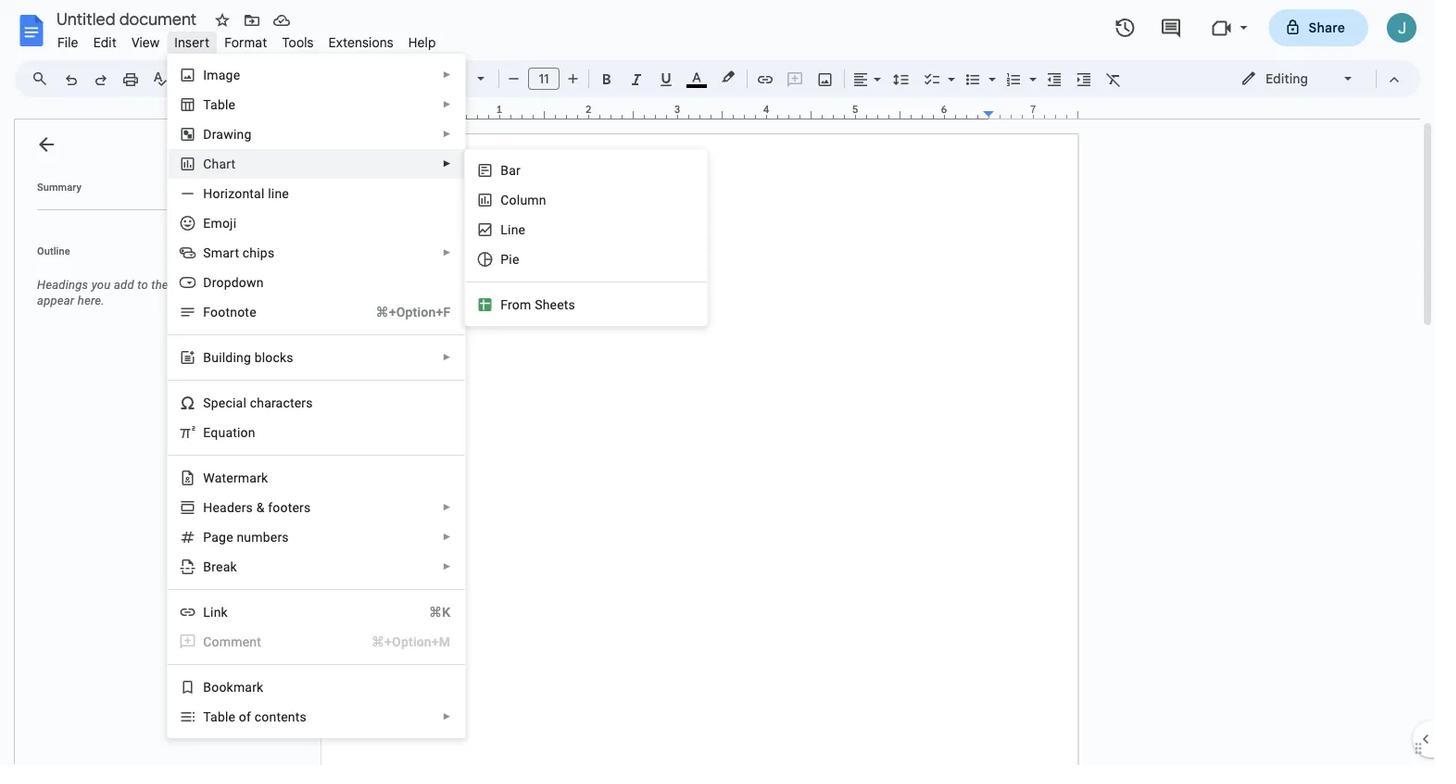 Task type: vqa. For each thing, say whether or not it's contained in the screenshot.


Task type: describe. For each thing, give the bounding box(es) containing it.
b for ar
[[501, 163, 509, 178]]

smart chips z element
[[203, 245, 280, 260]]

from sheets s element
[[501, 297, 581, 312]]

line
[[268, 186, 289, 201]]

c
[[226, 395, 233, 410]]

view
[[131, 34, 160, 50]]

co m ment
[[203, 634, 261, 650]]

horizontal line r element
[[203, 186, 295, 201]]

pie p element
[[501, 252, 525, 267]]

⌘+option+m element
[[349, 633, 451, 651]]

headings you add to the document will appear here.
[[37, 278, 247, 308]]

blocks
[[255, 350, 293, 365]]

comment m element
[[203, 634, 267, 650]]

the
[[151, 278, 168, 292]]

image i element
[[203, 67, 246, 82]]

d
[[203, 126, 212, 142]]

bulleted list menu image
[[984, 67, 996, 73]]

headers & footers h element
[[203, 500, 316, 515]]

align & indent image
[[851, 66, 872, 92]]

column c element
[[501, 192, 552, 208]]

t able
[[203, 97, 236, 112]]

editing button
[[1228, 65, 1368, 93]]

► for i mage
[[442, 69, 452, 80]]

format menu item
[[217, 32, 275, 53]]

smart
[[203, 245, 239, 260]]

insert
[[174, 34, 210, 50]]

outline
[[37, 245, 70, 257]]

ar
[[509, 163, 521, 178]]

add
[[114, 278, 134, 292]]

you
[[91, 278, 111, 292]]

pa
[[203, 530, 219, 545]]

bar b element
[[501, 163, 526, 178]]

e quation
[[203, 425, 255, 440]]

l ink
[[203, 605, 228, 620]]

pa g e numbers
[[203, 530, 289, 545]]

file
[[57, 34, 78, 50]]

l for ink
[[203, 605, 210, 620]]

p
[[501, 252, 509, 267]]

b ookmark
[[203, 680, 264, 695]]

application containing share
[[0, 0, 1435, 765]]

file menu item
[[50, 32, 86, 53]]

► for brea k
[[442, 561, 452, 572]]

link l element
[[203, 605, 233, 620]]

ial
[[233, 395, 246, 410]]

rawing
[[212, 126, 252, 142]]

smart chips
[[203, 245, 275, 260]]

text color image
[[687, 66, 707, 88]]

p ie
[[501, 252, 519, 267]]

line & paragraph spacing image
[[891, 66, 912, 92]]

editing
[[1266, 70, 1308, 87]]

eaders
[[213, 500, 253, 515]]

⌘+option+m
[[371, 634, 451, 650]]

line l element
[[501, 222, 531, 237]]

table of content s
[[203, 709, 307, 725]]

c olumn
[[501, 192, 546, 208]]

h eaders & footers
[[203, 500, 311, 515]]

⌘k element
[[407, 603, 451, 622]]

to
[[137, 278, 148, 292]]

spe c ial characters
[[203, 395, 313, 410]]

Menus field
[[23, 66, 64, 92]]

d rawing
[[203, 126, 252, 142]]

► for d rawing
[[442, 129, 452, 139]]

foot
[[203, 304, 230, 320]]

characters
[[250, 395, 313, 410]]

view menu item
[[124, 32, 167, 53]]

ookmark
[[211, 680, 264, 695]]

emoji 7 element
[[203, 215, 242, 231]]

ine
[[508, 222, 526, 237]]

i
[[203, 67, 207, 82]]

quation
[[211, 425, 255, 440]]

summary heading
[[37, 180, 81, 195]]

spe
[[203, 395, 226, 410]]

ment
[[231, 634, 261, 650]]

insert menu item
[[167, 32, 217, 53]]

chips
[[243, 245, 275, 260]]

special characters c element
[[203, 395, 318, 410]]

h
[[203, 500, 213, 515]]

main toolbar
[[55, 0, 1129, 719]]

share button
[[1269, 9, 1369, 46]]

ho
[[203, 186, 220, 201]]

edit menu item
[[86, 32, 124, 53]]

document
[[172, 278, 226, 292]]

r
[[220, 186, 225, 201]]

⌘+option+f
[[376, 304, 451, 320]]

format
[[224, 34, 267, 50]]

drawing d element
[[203, 126, 257, 142]]

document outline element
[[15, 120, 267, 765]]



Task type: locate. For each thing, give the bounding box(es) containing it.
Font size field
[[528, 68, 567, 91]]

dropdown 6 element
[[203, 275, 269, 290]]

here.
[[78, 294, 105, 308]]

b ar
[[501, 163, 521, 178]]

olumn
[[509, 192, 546, 208]]

mage
[[207, 67, 240, 82]]

menu bar banner
[[0, 0, 1435, 765]]

right margin image
[[984, 105, 1078, 119]]

►
[[442, 69, 452, 80], [442, 99, 452, 110], [442, 129, 452, 139], [442, 158, 452, 169], [442, 247, 452, 258], [442, 352, 452, 363], [442, 502, 452, 513], [442, 532, 452, 542], [442, 561, 452, 572], [442, 712, 452, 722]]

► for e numbers
[[442, 532, 452, 542]]

0 horizontal spatial l
[[203, 605, 210, 620]]

menu containing i
[[161, 0, 465, 738]]

l up co
[[203, 605, 210, 620]]

footnote n element
[[203, 304, 262, 320]]

able
[[210, 97, 236, 112]]

share
[[1309, 19, 1345, 36]]

highlight color image
[[718, 66, 738, 88]]

0 vertical spatial l
[[501, 222, 508, 237]]

brea
[[203, 559, 230, 574]]

u
[[211, 350, 219, 365]]

content
[[255, 709, 300, 725]]

1 vertical spatial b
[[203, 350, 211, 365]]

application
[[0, 0, 1435, 765]]

extensions menu item
[[321, 32, 401, 53]]

s
[[535, 297, 543, 312]]

menu bar
[[50, 24, 443, 55]]

► for t able
[[442, 99, 452, 110]]

menu bar inside menu bar banner
[[50, 24, 443, 55]]

building blocks u element
[[203, 350, 299, 365]]

1 horizontal spatial l
[[501, 222, 508, 237]]

9 ► from the top
[[442, 561, 452, 572]]

checklist menu image
[[943, 67, 955, 73]]

will
[[229, 278, 247, 292]]

appear
[[37, 294, 74, 308]]

chart q element
[[203, 156, 241, 171]]

0 vertical spatial b
[[501, 163, 509, 178]]

co
[[203, 634, 219, 650]]

1 menu from the left
[[161, 0, 465, 738]]

8 ► from the top
[[442, 532, 452, 542]]

l
[[501, 222, 508, 237], [203, 605, 210, 620]]

brea k
[[203, 559, 237, 574]]

menu
[[161, 0, 465, 738], [421, 0, 707, 590]]

l for ine
[[501, 222, 508, 237]]

chart
[[203, 156, 236, 171]]

heets
[[543, 297, 575, 312]]

5 ► from the top
[[442, 247, 452, 258]]

izontal
[[225, 186, 265, 201]]

g
[[219, 530, 226, 545]]

bookmark b element
[[203, 680, 269, 695]]

m
[[219, 634, 231, 650]]

emoji
[[203, 215, 237, 231]]

b left ilding
[[203, 350, 211, 365]]

watermark
[[203, 470, 268, 486]]

k
[[230, 559, 237, 574]]

page numbers g element
[[203, 530, 294, 545]]

b up table
[[203, 680, 211, 695]]

► for table of content s
[[442, 712, 452, 722]]

menu item containing co
[[168, 627, 464, 657]]

2 menu from the left
[[421, 0, 707, 590]]

Font size text field
[[529, 68, 559, 90]]

i mage
[[203, 67, 240, 82]]

watermark j element
[[203, 470, 274, 486]]

► for ilding blocks
[[442, 352, 452, 363]]

menu bar containing file
[[50, 24, 443, 55]]

of
[[239, 709, 251, 725]]

7 ► from the top
[[442, 502, 452, 513]]

b for u
[[203, 350, 211, 365]]

► for h eaders & footers
[[442, 502, 452, 513]]

1 vertical spatial l
[[203, 605, 210, 620]]

menu containing b
[[421, 0, 707, 590]]

ilding
[[219, 350, 251, 365]]

c
[[501, 192, 509, 208]]

dropdown
[[203, 275, 264, 290]]

from
[[501, 297, 531, 312]]

b for ookmark
[[203, 680, 211, 695]]

table of contents s element
[[203, 709, 312, 725]]

6 ► from the top
[[442, 352, 452, 363]]

e
[[226, 530, 233, 545]]

footers
[[268, 500, 311, 515]]

from s heets
[[501, 297, 575, 312]]

menu item
[[168, 627, 464, 657]]

10 ► from the top
[[442, 712, 452, 722]]

help
[[408, 34, 436, 50]]

4 ► from the top
[[442, 158, 452, 169]]

outline heading
[[15, 244, 267, 270]]

2 ► from the top
[[442, 99, 452, 110]]

e
[[203, 425, 211, 440]]

Star checkbox
[[209, 7, 235, 33]]

3 ► from the top
[[442, 129, 452, 139]]

⌘k
[[429, 605, 451, 620]]

t
[[203, 97, 210, 112]]

break k element
[[203, 559, 243, 574]]

⌘+option+f element
[[353, 303, 451, 322]]

1 ► from the top
[[442, 69, 452, 80]]

b u ilding blocks
[[203, 350, 293, 365]]

headings
[[37, 278, 88, 292]]

edit
[[93, 34, 117, 50]]

Rename text field
[[50, 7, 208, 30]]

summary
[[37, 181, 81, 193]]

mode and view toolbar
[[1227, 60, 1409, 97]]

ote
[[237, 304, 256, 320]]

ho r izontal line
[[203, 186, 289, 201]]

table
[[203, 709, 236, 725]]

ink
[[210, 605, 228, 620]]

l up p
[[501, 222, 508, 237]]

b up c
[[501, 163, 509, 178]]

l ine
[[501, 222, 526, 237]]

ie
[[509, 252, 519, 267]]

tools
[[282, 34, 314, 50]]

2 vertical spatial b
[[203, 680, 211, 695]]

help menu item
[[401, 32, 443, 53]]

menu item inside menu
[[168, 627, 464, 657]]

insert image image
[[815, 66, 836, 92]]

foot n ote
[[203, 304, 256, 320]]

extensions
[[329, 34, 394, 50]]

tools menu item
[[275, 32, 321, 53]]

equation e element
[[203, 425, 261, 440]]

numbers
[[237, 530, 289, 545]]

&
[[256, 500, 265, 515]]

b
[[501, 163, 509, 178], [203, 350, 211, 365], [203, 680, 211, 695]]

table t element
[[203, 97, 241, 112]]

s
[[300, 709, 307, 725]]

n
[[230, 304, 237, 320]]



